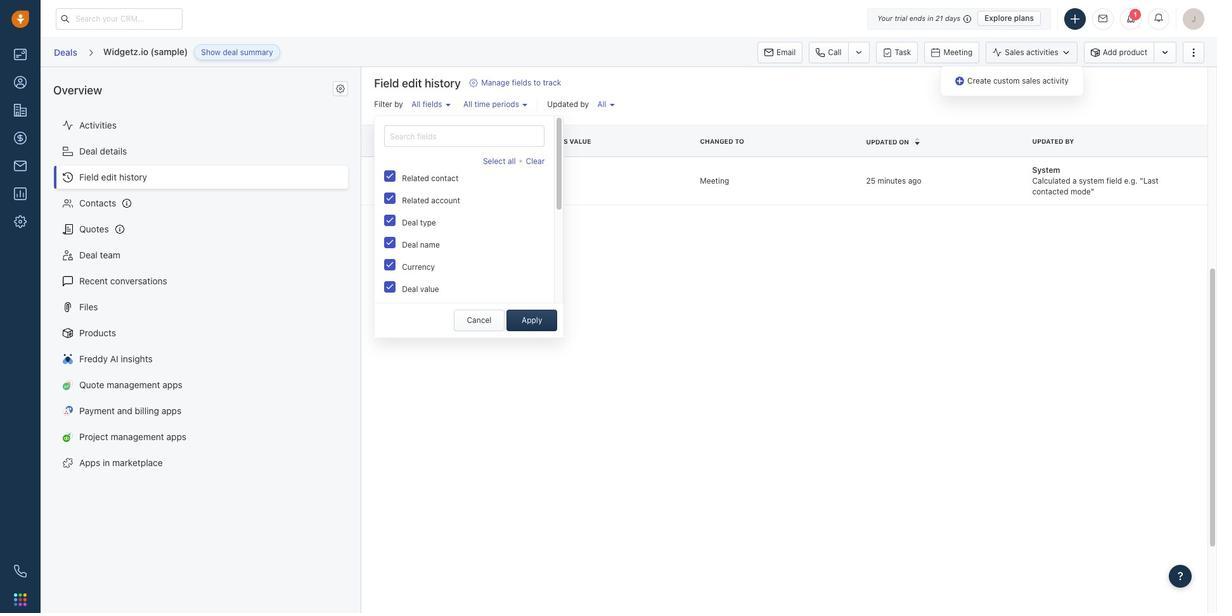 Task type: describe. For each thing, give the bounding box(es) containing it.
explore
[[985, 13, 1012, 23]]

0 horizontal spatial meeting
[[700, 176, 729, 186]]

conversations
[[110, 276, 167, 287]]

previous
[[534, 138, 568, 145]]

project management apps
[[79, 432, 186, 443]]

21
[[936, 14, 943, 22]]

1 vertical spatial field edit history
[[79, 172, 147, 183]]

2 horizontal spatial by
[[1065, 138, 1074, 145]]

days
[[945, 14, 961, 22]]

0 horizontal spatial history
[[119, 172, 147, 183]]

manage fields to track link
[[469, 77, 561, 89]]

account
[[431, 196, 460, 205]]

select all
[[483, 157, 516, 166]]

related for related account
[[402, 196, 429, 205]]

apply button
[[507, 310, 557, 332]]

add product button
[[1084, 42, 1154, 63]]

Search your CRM... text field
[[56, 8, 183, 29]]

overview
[[53, 84, 102, 97]]

all for all
[[598, 100, 607, 109]]

clear
[[526, 157, 545, 166]]

1 vertical spatial field
[[374, 138, 393, 145]]

trial
[[895, 14, 908, 22]]

quotes
[[79, 224, 109, 235]]

show deal summary
[[201, 48, 273, 57]]

deals
[[54, 47, 77, 58]]

plans
[[1014, 13, 1034, 23]]

calculated
[[1032, 176, 1071, 186]]

all time periods
[[463, 100, 519, 109]]

sales activities button
[[986, 42, 1084, 63]]

payment and billing apps
[[79, 406, 181, 417]]

deal name
[[402, 240, 440, 250]]

0 horizontal spatial in
[[103, 458, 110, 469]]

summary
[[240, 48, 273, 57]]

select
[[483, 157, 506, 166]]

deal for deal name
[[402, 240, 418, 250]]

payment
[[79, 406, 115, 417]]

updated on
[[866, 138, 909, 146]]

related contact
[[402, 174, 459, 183]]

stage
[[420, 329, 440, 339]]

0 horizontal spatial activity
[[392, 176, 418, 186]]

1 link
[[1120, 8, 1142, 29]]

contacted
[[1032, 187, 1069, 196]]

on
[[899, 138, 909, 146]]

files
[[79, 302, 98, 313]]

clear link
[[526, 153, 545, 169]]

system
[[1079, 176, 1105, 186]]

call
[[828, 47, 842, 57]]

recent
[[79, 276, 108, 287]]

1 horizontal spatial field edit history
[[374, 77, 461, 90]]

2 type from the top
[[420, 218, 436, 228]]

deal team
[[79, 250, 120, 261]]

phone element
[[8, 559, 33, 585]]

freshworks switcher image
[[14, 594, 27, 607]]

email
[[777, 47, 796, 57]]

fields for all
[[423, 100, 442, 109]]

all for all time periods
[[463, 100, 472, 109]]

meeting button
[[925, 42, 980, 63]]

name for field name
[[395, 138, 414, 145]]

all fields link
[[408, 96, 454, 112]]

task button
[[876, 42, 918, 63]]

freddy ai insights
[[79, 354, 153, 365]]

ai
[[110, 354, 118, 365]]

sales
[[1022, 76, 1041, 86]]

product
[[1119, 48, 1148, 57]]

recent conversations
[[79, 276, 167, 287]]

deal
[[223, 48, 238, 57]]

value for deal value
[[420, 285, 439, 294]]

last
[[374, 176, 389, 186]]

explore plans link
[[978, 11, 1041, 26]]

0 horizontal spatial updated
[[547, 100, 578, 109]]

by for all link
[[580, 100, 589, 109]]

fields for manage
[[512, 78, 531, 87]]

marketplace
[[112, 458, 163, 469]]

create
[[968, 76, 991, 86]]

time
[[475, 100, 490, 109]]

currency
[[402, 263, 435, 272]]

ago
[[908, 176, 922, 186]]

call button
[[809, 42, 848, 63]]

value for previous value
[[570, 138, 591, 145]]

activities
[[79, 120, 117, 131]]

products
[[79, 328, 116, 339]]

deals link
[[53, 42, 78, 62]]

2 vertical spatial field
[[79, 172, 99, 183]]

contact
[[431, 174, 459, 183]]

all link
[[594, 96, 618, 112]]

1 horizontal spatial updated
[[866, 138, 898, 146]]

ends
[[910, 14, 926, 22]]

e.g.
[[1124, 176, 1138, 186]]

changed to
[[700, 138, 744, 145]]

related account
[[402, 196, 460, 205]]

management for project
[[111, 432, 164, 443]]

phone image
[[14, 566, 27, 578]]

email button
[[758, 42, 803, 63]]

deal type
[[402, 218, 436, 228]]

deal details
[[79, 146, 127, 157]]

a
[[1073, 176, 1077, 186]]

all
[[508, 157, 516, 166]]



Task type: locate. For each thing, give the bounding box(es) containing it.
1 vertical spatial in
[[103, 458, 110, 469]]

filter
[[374, 100, 392, 109]]

0 horizontal spatial to
[[534, 78, 541, 87]]

field up contacts
[[79, 172, 99, 183]]

related up related account
[[402, 174, 429, 183]]

deal for deal type
[[402, 218, 418, 228]]

management for quote
[[107, 380, 160, 391]]

apps for quote management apps
[[162, 380, 183, 391]]

1 related from the top
[[402, 174, 429, 183]]

0 vertical spatial apps
[[162, 380, 183, 391]]

deal left details
[[79, 146, 98, 157]]

1
[[1134, 10, 1137, 18]]

add product
[[1103, 48, 1148, 57]]

your
[[878, 14, 893, 22]]

all time periods button
[[460, 96, 531, 112]]

apps
[[162, 380, 183, 391], [161, 406, 181, 417], [166, 432, 186, 443]]

deal left stage
[[402, 329, 418, 339]]

0 horizontal spatial name
[[395, 138, 414, 145]]

history up all fields link at the left top
[[425, 77, 461, 90]]

0 vertical spatial related
[[402, 174, 429, 183]]

1 vertical spatial type
[[420, 218, 436, 228]]

0 vertical spatial activity
[[1043, 76, 1069, 86]]

0 vertical spatial edit
[[402, 77, 422, 90]]

select all link
[[483, 153, 516, 169]]

updated down track
[[547, 100, 578, 109]]

history
[[425, 77, 461, 90], [119, 172, 147, 183]]

all inside button
[[463, 100, 472, 109]]

insights
[[121, 354, 153, 365]]

fields right the manage
[[512, 78, 531, 87]]

field up filter by
[[374, 77, 399, 90]]

by right filter in the top left of the page
[[394, 100, 403, 109]]

sales activities
[[1005, 48, 1059, 57]]

0 vertical spatial history
[[425, 77, 461, 90]]

0 vertical spatial field edit history
[[374, 77, 461, 90]]

previous value
[[534, 138, 591, 145]]

team
[[100, 250, 120, 261]]

1 horizontal spatial in
[[928, 14, 934, 22]]

field edit history
[[374, 77, 461, 90], [79, 172, 147, 183]]

1 horizontal spatial updated by
[[1032, 138, 1074, 145]]

1 vertical spatial to
[[735, 138, 744, 145]]

task
[[895, 47, 911, 57]]

0 vertical spatial type
[[420, 176, 436, 186]]

related for related contact
[[402, 174, 429, 183]]

all
[[598, 100, 607, 109], [412, 100, 421, 109], [463, 100, 472, 109]]

1 horizontal spatial name
[[420, 240, 440, 250]]

in left 21
[[928, 14, 934, 22]]

meeting inside button
[[944, 47, 973, 57]]

0 vertical spatial to
[[534, 78, 541, 87]]

deal value
[[402, 285, 439, 294]]

field
[[1107, 176, 1122, 186]]

1 vertical spatial updated by
[[1032, 138, 1074, 145]]

apps up payment and billing apps
[[162, 380, 183, 391]]

fields right filter by
[[423, 100, 442, 109]]

1 horizontal spatial meeting
[[944, 47, 973, 57]]

value right previous in the top of the page
[[570, 138, 591, 145]]

quote management apps
[[79, 380, 183, 391]]

25 minutes ago
[[866, 176, 922, 186]]

0 horizontal spatial field edit history
[[79, 172, 147, 183]]

minutes
[[878, 176, 906, 186]]

by left all link
[[580, 100, 589, 109]]

activity
[[1043, 76, 1069, 86], [392, 176, 418, 186]]

contacts
[[79, 198, 116, 209]]

field down filter in the top left of the page
[[374, 138, 393, 145]]

by up a
[[1065, 138, 1074, 145]]

mng settings image
[[336, 85, 345, 94]]

by
[[580, 100, 589, 109], [394, 100, 403, 109], [1065, 138, 1074, 145]]

apply
[[522, 316, 542, 325]]

3 all from the left
[[463, 100, 472, 109]]

name down "deal type"
[[420, 240, 440, 250]]

management up marketplace
[[111, 432, 164, 443]]

deal for deal details
[[79, 146, 98, 157]]

related
[[402, 174, 429, 183], [402, 196, 429, 205]]

0 horizontal spatial fields
[[423, 100, 442, 109]]

meeting
[[944, 47, 973, 57], [700, 176, 729, 186]]

track
[[543, 78, 561, 87]]

cancel button
[[454, 310, 505, 332]]

0 vertical spatial updated by
[[547, 100, 589, 109]]

to left track
[[534, 78, 541, 87]]

1 horizontal spatial activity
[[1043, 76, 1069, 86]]

activity right sales on the right top of the page
[[1043, 76, 1069, 86]]

deal up deal name
[[402, 218, 418, 228]]

1 type from the top
[[420, 176, 436, 186]]

sales activities button
[[986, 42, 1078, 63]]

2 related from the top
[[402, 196, 429, 205]]

1 vertical spatial meeting
[[700, 176, 729, 186]]

1 vertical spatial fields
[[423, 100, 442, 109]]

0 horizontal spatial updated by
[[547, 100, 589, 109]]

apps for project management apps
[[166, 432, 186, 443]]

deal down the currency
[[402, 285, 418, 294]]

field edit history down details
[[79, 172, 147, 183]]

activity right last
[[392, 176, 418, 186]]

sales
[[1005, 48, 1024, 57]]

deal stage
[[402, 329, 440, 339]]

apps
[[79, 458, 100, 469]]

changed
[[700, 138, 733, 145]]

in
[[928, 14, 934, 22], [103, 458, 110, 469]]

value down the currency
[[420, 285, 439, 294]]

updated left 'on' at right
[[866, 138, 898, 146]]

1 vertical spatial management
[[111, 432, 164, 443]]

name up last activity type
[[395, 138, 414, 145]]

apps in marketplace
[[79, 458, 163, 469]]

custom
[[994, 76, 1020, 86]]

1 vertical spatial activity
[[392, 176, 418, 186]]

fields inside 'link'
[[512, 78, 531, 87]]

apps down payment and billing apps
[[166, 432, 186, 443]]

0 vertical spatial meeting
[[944, 47, 973, 57]]

deal for deal value
[[402, 285, 418, 294]]

1 horizontal spatial by
[[580, 100, 589, 109]]

activities
[[1027, 48, 1059, 57]]

billing
[[135, 406, 159, 417]]

quote
[[79, 380, 104, 391]]

last activity type
[[374, 176, 436, 186]]

filter by
[[374, 100, 403, 109]]

updated by up system
[[1032, 138, 1074, 145]]

edit
[[402, 77, 422, 90], [101, 172, 117, 183]]

type down related account
[[420, 218, 436, 228]]

1 horizontal spatial to
[[735, 138, 744, 145]]

value
[[570, 138, 591, 145], [420, 285, 439, 294]]

1 horizontal spatial value
[[570, 138, 591, 145]]

field name
[[374, 138, 414, 145]]

1 vertical spatial edit
[[101, 172, 117, 183]]

updated by down track
[[547, 100, 589, 109]]

deal up the currency
[[402, 240, 418, 250]]

0 vertical spatial field
[[374, 77, 399, 90]]

0 vertical spatial in
[[928, 14, 934, 22]]

0 horizontal spatial by
[[394, 100, 403, 109]]

1 vertical spatial related
[[402, 196, 429, 205]]

1 horizontal spatial edit
[[402, 77, 422, 90]]

manage fields to track
[[481, 78, 561, 87]]

0 vertical spatial fields
[[512, 78, 531, 87]]

1 horizontal spatial history
[[425, 77, 461, 90]]

show
[[201, 48, 221, 57]]

edit down details
[[101, 172, 117, 183]]

management up payment and billing apps
[[107, 380, 160, 391]]

1 vertical spatial history
[[119, 172, 147, 183]]

to right the changed
[[735, 138, 744, 145]]

history down details
[[119, 172, 147, 183]]

1 horizontal spatial fields
[[512, 78, 531, 87]]

to
[[534, 78, 541, 87], [735, 138, 744, 145]]

related up "deal type"
[[402, 196, 429, 205]]

Search fields text field
[[384, 126, 545, 147]]

by for all fields link at the left top
[[394, 100, 403, 109]]

2 horizontal spatial updated
[[1032, 138, 1064, 145]]

all fields
[[412, 100, 442, 109]]

0 horizontal spatial all
[[412, 100, 421, 109]]

name for deal name
[[420, 240, 440, 250]]

0 horizontal spatial value
[[420, 285, 439, 294]]

type up related account
[[420, 176, 436, 186]]

your trial ends in 21 days
[[878, 14, 961, 22]]

0 horizontal spatial edit
[[101, 172, 117, 183]]

field
[[374, 77, 399, 90], [374, 138, 393, 145], [79, 172, 99, 183]]

deal left team
[[79, 250, 98, 261]]

explore plans
[[985, 13, 1034, 23]]

(sample)
[[151, 46, 188, 57]]

mode"
[[1071, 187, 1095, 196]]

0 vertical spatial value
[[570, 138, 591, 145]]

1 horizontal spatial all
[[463, 100, 472, 109]]

0 vertical spatial management
[[107, 380, 160, 391]]

details
[[100, 146, 127, 157]]

2 vertical spatial apps
[[166, 432, 186, 443]]

meeting down the changed
[[700, 176, 729, 186]]

deal for deal stage
[[402, 329, 418, 339]]

1 vertical spatial apps
[[161, 406, 181, 417]]

system calculated a system field e.g. "last contacted mode"
[[1032, 165, 1159, 196]]

1 all from the left
[[598, 100, 607, 109]]

0 vertical spatial name
[[395, 138, 414, 145]]

1 vertical spatial name
[[420, 240, 440, 250]]

freddy
[[79, 354, 108, 365]]

"last
[[1140, 176, 1159, 186]]

widgetz.io
[[103, 46, 148, 57]]

1 vertical spatial value
[[420, 285, 439, 294]]

25
[[866, 176, 876, 186]]

deal
[[79, 146, 98, 157], [402, 218, 418, 228], [402, 240, 418, 250], [79, 250, 98, 261], [402, 285, 418, 294], [402, 329, 418, 339]]

2 all from the left
[[412, 100, 421, 109]]

to inside 'link'
[[534, 78, 541, 87]]

updated up system
[[1032, 138, 1064, 145]]

in right apps
[[103, 458, 110, 469]]

deal for deal team
[[79, 250, 98, 261]]

2 horizontal spatial all
[[598, 100, 607, 109]]

updated
[[547, 100, 578, 109], [1032, 138, 1064, 145], [866, 138, 898, 146]]

edit up all fields
[[402, 77, 422, 90]]

and
[[117, 406, 132, 417]]

apps right the billing
[[161, 406, 181, 417]]

name
[[395, 138, 414, 145], [420, 240, 440, 250]]

field edit history up all fields
[[374, 77, 461, 90]]

meeting down the days
[[944, 47, 973, 57]]

all for all fields
[[412, 100, 421, 109]]

updated by
[[547, 100, 589, 109], [1032, 138, 1074, 145]]



